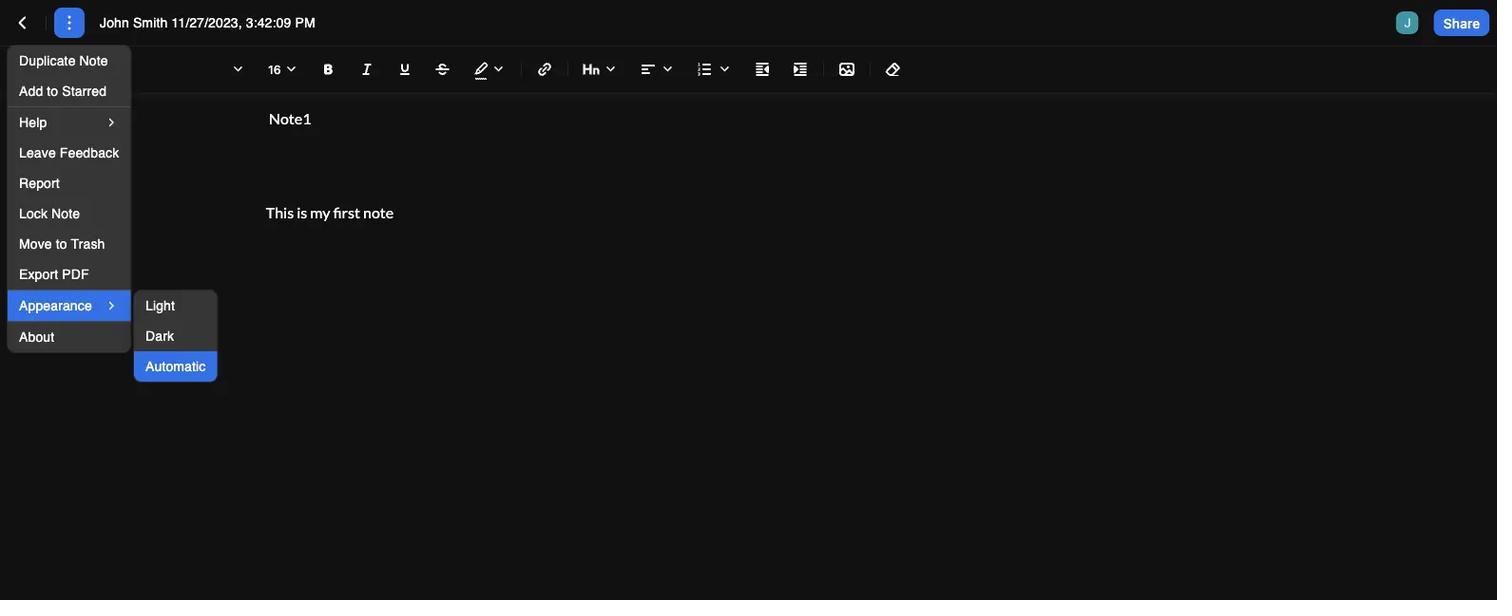 Task type: describe. For each thing, give the bounding box(es) containing it.
this
[[266, 204, 294, 222]]

report menu item
[[8, 168, 131, 199]]

add
[[19, 84, 43, 99]]

move to trash menu item
[[8, 229, 131, 260]]

underline image
[[394, 58, 416, 81]]

add to starred menu item
[[8, 76, 131, 106]]

light
[[145, 299, 175, 314]]

font image
[[226, 58, 249, 81]]

report
[[19, 176, 60, 191]]

share button
[[1434, 10, 1490, 36]]

duplicate
[[19, 53, 76, 68]]

leave
[[19, 145, 56, 161]]

more image
[[58, 11, 81, 34]]

about
[[19, 330, 54, 345]]

appearance menu item
[[8, 291, 131, 321]]

italic image
[[356, 58, 378, 81]]

pdf
[[62, 267, 89, 282]]

link image
[[533, 58, 556, 81]]

john smith image
[[1396, 11, 1419, 34]]

lock
[[19, 206, 48, 222]]

help menu item
[[8, 107, 131, 138]]

menu containing duplicate note
[[8, 46, 131, 353]]

duplicate note menu item
[[8, 46, 131, 76]]

increase indent image
[[789, 58, 812, 81]]

bold image
[[318, 58, 340, 81]]

to for trash
[[56, 237, 67, 252]]

move
[[19, 237, 52, 252]]

16
[[268, 63, 281, 76]]

clear style image
[[882, 58, 905, 81]]

dark
[[145, 329, 174, 344]]



Task type: locate. For each thing, give the bounding box(es) containing it.
first
[[333, 204, 360, 222]]

export pdf menu item
[[8, 260, 131, 290]]

strikethrough image
[[432, 58, 454, 81]]

leave feedback link
[[8, 138, 131, 168]]

1 vertical spatial to
[[56, 237, 67, 252]]

all notes image
[[11, 11, 34, 34]]

starred
[[62, 84, 107, 99]]

automatic menu item
[[134, 352, 217, 382]]

1 vertical spatial note
[[51, 206, 80, 222]]

about menu item
[[8, 322, 131, 353]]

my
[[310, 204, 330, 222]]

1 horizontal spatial menu
[[134, 291, 217, 382]]

appearance
[[19, 299, 92, 314]]

this is my first note
[[266, 204, 394, 222]]

menu
[[8, 46, 131, 353], [134, 291, 217, 382]]

feedback
[[60, 145, 119, 161]]

trash
[[71, 237, 105, 252]]

note for duplicate note
[[79, 53, 108, 68]]

decrease indent image
[[751, 58, 774, 81]]

note
[[79, 53, 108, 68], [51, 206, 80, 222]]

16 button
[[261, 54, 306, 85]]

note up the move to trash menu item
[[51, 206, 80, 222]]

to right add
[[47, 84, 58, 99]]

automatic
[[145, 359, 206, 375]]

dark menu item
[[134, 321, 217, 352]]

0 vertical spatial note
[[79, 53, 108, 68]]

add to starred
[[19, 84, 107, 99]]

to inside menu item
[[47, 84, 58, 99]]

menu containing light
[[134, 291, 217, 382]]

to right move
[[56, 237, 67, 252]]

move to trash
[[19, 237, 105, 252]]

is
[[297, 204, 307, 222]]

duplicate note
[[19, 53, 108, 68]]

lock note
[[19, 206, 80, 222]]

note
[[363, 204, 394, 222]]

insert image image
[[836, 58, 859, 81]]

share
[[1444, 15, 1480, 31]]

export pdf
[[19, 267, 89, 282]]

help
[[19, 115, 47, 130]]

light menu item
[[134, 291, 217, 321]]

None text field
[[100, 13, 338, 32]]

lock note menu item
[[8, 199, 131, 229]]

note up starred
[[79, 53, 108, 68]]

note1
[[266, 109, 311, 127]]

to for starred
[[47, 84, 58, 99]]

0 horizontal spatial menu
[[8, 46, 131, 353]]

0 vertical spatial to
[[47, 84, 58, 99]]

leave feedback
[[19, 145, 119, 161]]

to
[[47, 84, 58, 99], [56, 237, 67, 252]]

note for lock note
[[51, 206, 80, 222]]

to inside menu item
[[56, 237, 67, 252]]

export
[[19, 267, 58, 282]]



Task type: vqa. For each thing, say whether or not it's contained in the screenshot.
assistant!
no



